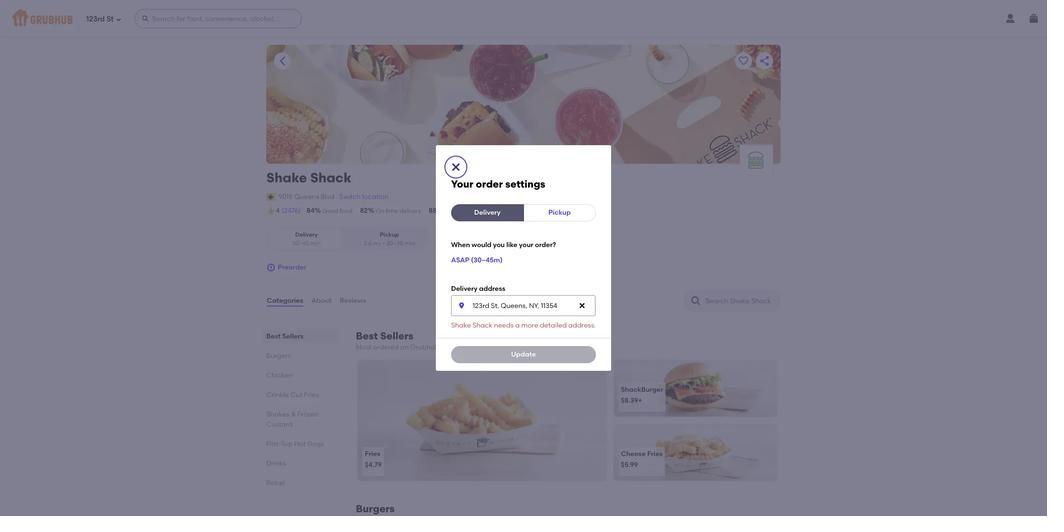 Task type: describe. For each thing, give the bounding box(es) containing it.
123rd st
[[86, 15, 114, 23]]

save this restaurant image
[[738, 55, 750, 67]]

needs
[[494, 322, 514, 330]]

asap (30–45m) button
[[451, 252, 503, 269]]

asap
[[451, 256, 470, 264]]

correct order
[[445, 208, 483, 214]]

about button
[[311, 284, 332, 318]]

reviews button
[[339, 284, 367, 318]]

burgers inside tab
[[266, 352, 291, 360]]

best for best sellers most ordered on grubhub
[[356, 330, 378, 342]]

shake for shake shack
[[266, 170, 307, 186]]

84
[[307, 207, 315, 215]]

9015 queens blvd
[[278, 193, 335, 201]]

order for your
[[476, 178, 503, 190]]

fries inside cheese fries $5.99
[[648, 450, 663, 458]]

detailed
[[540, 322, 567, 330]]

most
[[356, 344, 372, 352]]

crinkle
[[266, 391, 289, 399]]

crinkle cut fries
[[266, 391, 319, 399]]

preorder
[[278, 264, 306, 272]]

correct
[[445, 208, 466, 214]]

star icon image
[[266, 206, 276, 216]]

blvd
[[321, 193, 335, 201]]

best sellers most ordered on grubhub
[[356, 330, 439, 352]]

main navigation navigation
[[0, 0, 1048, 37]]

reviews
[[340, 297, 366, 305]]

would
[[472, 241, 492, 249]]

82
[[360, 207, 368, 215]]

flat-
[[266, 440, 281, 449]]

ordered
[[373, 344, 399, 352]]

2.6
[[364, 240, 372, 247]]

about
[[312, 297, 332, 305]]

good
[[323, 208, 338, 214]]

sellers for best sellers most ordered on grubhub
[[380, 330, 414, 342]]

pickup button
[[524, 205, 596, 222]]

flat-top hot dogs
[[266, 440, 324, 449]]

switch location button
[[339, 192, 389, 203]]

you
[[493, 241, 505, 249]]

cut
[[291, 391, 303, 399]]

burgers tab
[[266, 351, 333, 361]]

(2476)
[[282, 207, 301, 215]]

option group containing delivery 30–45 min
[[266, 227, 430, 252]]

on
[[401, 344, 409, 352]]

food
[[340, 208, 353, 214]]

time
[[386, 208, 398, 214]]

settings
[[506, 178, 546, 190]]

30–45
[[292, 240, 309, 247]]

(30–45m)
[[471, 256, 503, 264]]

order?
[[535, 241, 556, 249]]

retail
[[266, 479, 285, 488]]

chicken
[[266, 372, 293, 380]]

search icon image
[[691, 296, 702, 307]]

drinks
[[266, 460, 286, 468]]

st
[[107, 15, 114, 23]]

fries inside the crinkle cut fries tab
[[304, 391, 319, 399]]

categories
[[267, 297, 303, 305]]

categories button
[[266, 284, 304, 318]]

a
[[516, 322, 520, 330]]

asap (30–45m)
[[451, 256, 503, 264]]

delivery
[[400, 208, 421, 214]]

svg image inside the preorder button
[[266, 263, 276, 273]]

your
[[451, 178, 474, 190]]

shackburger $8.39 +
[[621, 386, 664, 405]]

delivery address
[[451, 285, 506, 293]]

9015
[[278, 193, 293, 201]]

shake shack needs a more detailed address.
[[451, 322, 596, 330]]

fries inside 'fries $4.79'
[[365, 450, 380, 458]]

drinks tab
[[266, 459, 333, 469]]

flat-top hot dogs tab
[[266, 439, 333, 449]]

retail tab
[[266, 479, 333, 489]]

best for best sellers
[[266, 333, 281, 341]]

pickup 2.6 mi • 20–30 min
[[364, 232, 415, 247]]

delivery for delivery
[[475, 209, 501, 217]]

shakes
[[266, 411, 289, 419]]

shakes & frozen custard tab
[[266, 410, 333, 430]]

top
[[281, 440, 293, 449]]

•
[[383, 240, 385, 247]]

$4.79
[[365, 462, 382, 470]]

more
[[522, 322, 538, 330]]



Task type: locate. For each thing, give the bounding box(es) containing it.
shackburger
[[621, 386, 664, 394]]

0 horizontal spatial shack
[[310, 170, 352, 186]]

1 vertical spatial svg image
[[579, 302, 586, 310]]

shack left needs
[[473, 322, 493, 330]]

4
[[276, 207, 280, 215]]

location
[[362, 193, 389, 201]]

min
[[311, 240, 321, 247], [405, 240, 415, 247]]

burgers
[[266, 352, 291, 360], [356, 503, 395, 515]]

best sellers
[[266, 333, 304, 341]]

option group
[[266, 227, 430, 252]]

chicken tab
[[266, 371, 333, 381]]

frozen
[[298, 411, 319, 419]]

pickup up order?
[[549, 209, 571, 217]]

Search Shake Shack search field
[[705, 297, 778, 306]]

shakes & frozen custard
[[266, 411, 319, 429]]

88
[[429, 207, 437, 215]]

crinkle cut fries tab
[[266, 390, 333, 400]]

pickup
[[549, 209, 571, 217], [380, 232, 399, 238]]

1 vertical spatial burgers
[[356, 503, 395, 515]]

delivery for delivery 30–45 min
[[295, 232, 318, 238]]

fries up $4.79
[[365, 450, 380, 458]]

0 vertical spatial shack
[[310, 170, 352, 186]]

delivery down "your order settings"
[[475, 209, 501, 217]]

20–30
[[387, 240, 404, 247]]

0 horizontal spatial burgers
[[266, 352, 291, 360]]

best
[[356, 330, 378, 342], [266, 333, 281, 341]]

dogs
[[308, 440, 324, 449]]

pickup up 20–30
[[380, 232, 399, 238]]

1 vertical spatial pickup
[[380, 232, 399, 238]]

1 horizontal spatial burgers
[[356, 503, 395, 515]]

delivery button
[[451, 205, 524, 222]]

preorder button
[[266, 259, 306, 276]]

shack for shake shack needs a more detailed address.
[[473, 322, 493, 330]]

update
[[511, 351, 536, 359]]

sellers up 'burgers' tab
[[282, 333, 304, 341]]

delivery up 30–45
[[295, 232, 318, 238]]

sellers
[[380, 330, 414, 342], [282, 333, 304, 341]]

1 vertical spatial order
[[468, 208, 483, 214]]

shake
[[266, 170, 307, 186], [451, 322, 471, 330]]

good food
[[323, 208, 353, 214]]

1 horizontal spatial svg image
[[579, 302, 586, 310]]

best up 'burgers' tab
[[266, 333, 281, 341]]

0 vertical spatial svg image
[[450, 162, 462, 173]]

on
[[376, 208, 384, 214]]

queens
[[294, 193, 319, 201]]

fries right cut on the left of page
[[304, 391, 319, 399]]

1 min from the left
[[311, 240, 321, 247]]

shake shack logo image
[[740, 145, 774, 178]]

delivery inside delivery 30–45 min
[[295, 232, 318, 238]]

switch location
[[339, 193, 389, 201]]

order right 'correct'
[[468, 208, 483, 214]]

2 horizontal spatial fries
[[648, 450, 663, 458]]

sellers inside tab
[[282, 333, 304, 341]]

1 horizontal spatial min
[[405, 240, 415, 247]]

delivery
[[475, 209, 501, 217], [295, 232, 318, 238], [451, 285, 478, 293]]

custard
[[266, 421, 293, 429]]

min inside delivery 30–45 min
[[311, 240, 321, 247]]

pickup for pickup 2.6 mi • 20–30 min
[[380, 232, 399, 238]]

cheese fries $5.99
[[621, 450, 663, 470]]

update button
[[451, 346, 596, 364]]

0 horizontal spatial svg image
[[450, 162, 462, 173]]

delivery for delivery address
[[451, 285, 478, 293]]

subscription pass image
[[266, 193, 276, 201]]

0 horizontal spatial best
[[266, 333, 281, 341]]

1 horizontal spatial sellers
[[380, 330, 414, 342]]

when would you like your order?
[[451, 241, 556, 249]]

123rd
[[86, 15, 105, 23]]

pickup for pickup
[[549, 209, 571, 217]]

pickup inside button
[[549, 209, 571, 217]]

1 horizontal spatial shake
[[451, 322, 471, 330]]

address.
[[569, 322, 596, 330]]

$8.39
[[621, 397, 638, 405]]

Search Address search field
[[451, 296, 596, 317]]

fries right cheese
[[648, 450, 663, 458]]

svg image
[[1029, 13, 1040, 24], [141, 15, 149, 22], [116, 16, 121, 22], [266, 263, 276, 273], [458, 302, 466, 310]]

0 vertical spatial delivery
[[475, 209, 501, 217]]

order for correct
[[468, 208, 483, 214]]

0 horizontal spatial shake
[[266, 170, 307, 186]]

min inside pickup 2.6 mi • 20–30 min
[[405, 240, 415, 247]]

grubhub
[[410, 344, 439, 352]]

shack for shake shack
[[310, 170, 352, 186]]

share icon image
[[759, 55, 771, 67]]

your
[[519, 241, 534, 249]]

shake shack
[[266, 170, 352, 186]]

0 vertical spatial pickup
[[549, 209, 571, 217]]

caret left icon image
[[277, 55, 288, 67]]

0 vertical spatial order
[[476, 178, 503, 190]]

0 vertical spatial burgers
[[266, 352, 291, 360]]

1 vertical spatial shake
[[451, 322, 471, 330]]

delivery left address
[[451, 285, 478, 293]]

0 vertical spatial shake
[[266, 170, 307, 186]]

1 horizontal spatial best
[[356, 330, 378, 342]]

shake up 9015 at the top of the page
[[266, 170, 307, 186]]

mi
[[374, 240, 381, 247]]

on time delivery
[[376, 208, 421, 214]]

shack up blvd
[[310, 170, 352, 186]]

min right 30–45
[[311, 240, 321, 247]]

1 horizontal spatial shack
[[473, 322, 493, 330]]

when
[[451, 241, 470, 249]]

your order settings
[[451, 178, 546, 190]]

like
[[507, 241, 518, 249]]

hot
[[294, 440, 306, 449]]

best inside "best sellers" tab
[[266, 333, 281, 341]]

address
[[479, 285, 506, 293]]

0 horizontal spatial sellers
[[282, 333, 304, 341]]

pickup inside pickup 2.6 mi • 20–30 min
[[380, 232, 399, 238]]

0 horizontal spatial fries
[[304, 391, 319, 399]]

2 vertical spatial delivery
[[451, 285, 478, 293]]

sellers inside best sellers most ordered on grubhub
[[380, 330, 414, 342]]

delivery inside button
[[475, 209, 501, 217]]

0 horizontal spatial min
[[311, 240, 321, 247]]

1 horizontal spatial pickup
[[549, 209, 571, 217]]

best sellers tab
[[266, 332, 333, 342]]

switch
[[339, 193, 361, 201]]

0 horizontal spatial pickup
[[380, 232, 399, 238]]

order
[[476, 178, 503, 190], [468, 208, 483, 214]]

shake for shake shack needs a more detailed address.
[[451, 322, 471, 330]]

1 horizontal spatial fries
[[365, 450, 380, 458]]

1 vertical spatial shack
[[473, 322, 493, 330]]

order right your
[[476, 178, 503, 190]]

fries
[[304, 391, 319, 399], [365, 450, 380, 458], [648, 450, 663, 458]]

cheese
[[621, 450, 646, 458]]

svg image
[[450, 162, 462, 173], [579, 302, 586, 310]]

&
[[291, 411, 296, 419]]

svg image up your
[[450, 162, 462, 173]]

sellers up on
[[380, 330, 414, 342]]

delivery 30–45 min
[[292, 232, 321, 247]]

best inside best sellers most ordered on grubhub
[[356, 330, 378, 342]]

fries $4.79
[[365, 450, 382, 470]]

svg image up address.
[[579, 302, 586, 310]]

2 min from the left
[[405, 240, 415, 247]]

1 vertical spatial delivery
[[295, 232, 318, 238]]

sellers for best sellers
[[282, 333, 304, 341]]

min right 20–30
[[405, 240, 415, 247]]

shake down delivery address
[[451, 322, 471, 330]]

burgers up 'chicken'
[[266, 352, 291, 360]]

burgers down $4.79
[[356, 503, 395, 515]]

save this restaurant button
[[735, 52, 753, 70]]

+
[[638, 397, 642, 405]]

9015 queens blvd button
[[278, 192, 335, 203]]

best up most
[[356, 330, 378, 342]]

$5.99
[[621, 462, 638, 470]]



Task type: vqa. For each thing, say whether or not it's contained in the screenshot.
Cheese Fries $5.99
yes



